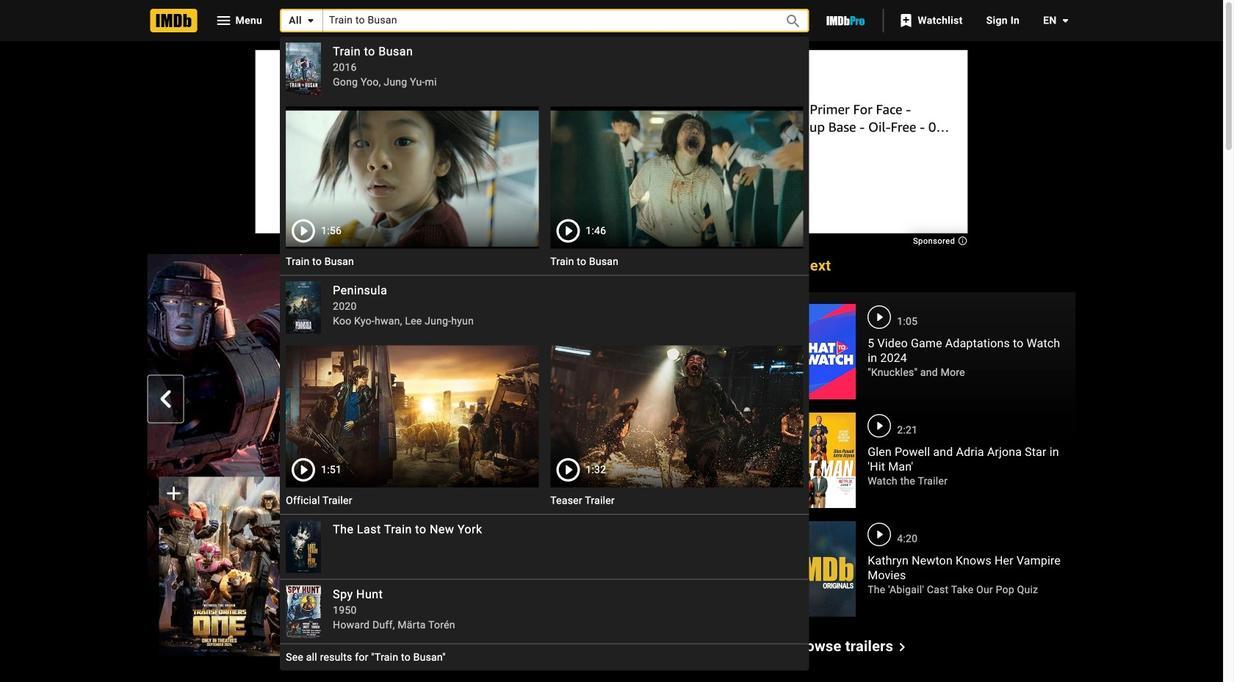 Task type: describe. For each thing, give the bounding box(es) containing it.
'transformers one' element
[[147, 254, 771, 656]]

chevron left inline image
[[157, 390, 174, 408]]

5 video game adaptations to watch in 2024 image
[[791, 304, 856, 400]]

chevron right inline image
[[744, 390, 761, 408]]

spy hunt image
[[286, 586, 321, 638]]

2 arrow drop down image from the left
[[1057, 12, 1074, 29]]

1 arrow drop down image from the left
[[302, 12, 319, 29]]

peninsula image
[[286, 282, 321, 334]]

submit search image
[[784, 12, 802, 30]]

menu image
[[215, 12, 232, 29]]

hit man image
[[791, 413, 856, 508]]



Task type: locate. For each thing, give the bounding box(es) containing it.
train to busan image
[[286, 43, 321, 95], [286, 106, 539, 249], [550, 106, 803, 249]]

how well does the cast of 'abigail' know vampires image
[[791, 522, 856, 617]]

Search IMDb text field
[[323, 9, 768, 32]]

None search field
[[280, 9, 809, 671]]

list box
[[280, 37, 809, 671]]

the last train to new york image
[[286, 521, 321, 573]]

0 horizontal spatial arrow drop down image
[[302, 12, 319, 29]]

teaser trailer image
[[550, 346, 803, 488]]

None field
[[280, 9, 809, 671]]

arrow drop down image
[[302, 12, 319, 29], [1057, 12, 1074, 29]]

1 horizontal spatial arrow drop down image
[[1057, 12, 1074, 29]]

'transformers one' image
[[147, 254, 771, 605]]

sponsored content section
[[255, 50, 968, 244]]

watchlist image
[[897, 12, 915, 29]]

chevron right image
[[893, 639, 911, 656]]

group
[[286, 106, 539, 249], [550, 106, 803, 249], [147, 254, 771, 656], [286, 346, 539, 488], [550, 346, 803, 488], [159, 477, 280, 656]]

option
[[280, 644, 809, 671]]

transformers one image
[[159, 477, 280, 656], [159, 477, 280, 656]]

home image
[[150, 9, 197, 32]]

official trailer image
[[286, 346, 539, 488]]



Task type: vqa. For each thing, say whether or not it's contained in the screenshot.
'Teaser Trailer' image
yes



